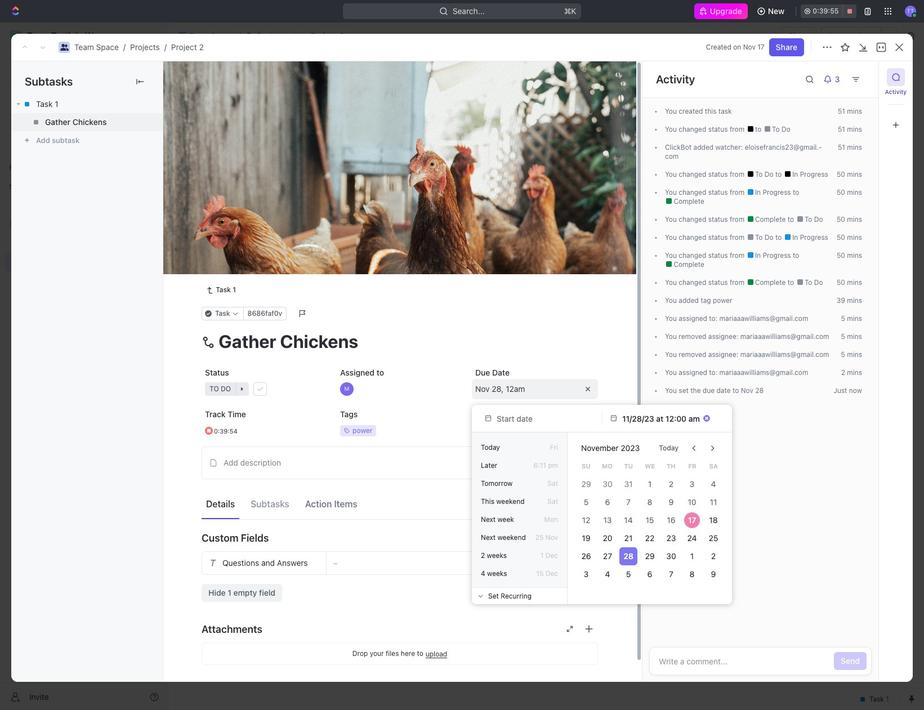 Task type: describe. For each thing, give the bounding box(es) containing it.
2 vertical spatial add task button
[[222, 233, 265, 247]]

5 status from the top
[[708, 233, 728, 242]]

0 horizontal spatial 7
[[627, 497, 631, 507]]

1 50 from the top
[[837, 170, 846, 179]]

39 mins
[[837, 296, 862, 305]]

51 for added watcher:
[[838, 143, 846, 152]]

next for next week
[[481, 515, 496, 524]]

11 you from the top
[[665, 332, 677, 341]]

1 you from the top
[[665, 107, 677, 115]]

inbox
[[27, 78, 47, 87]]

0 horizontal spatial 3
[[584, 570, 589, 579]]

gather chickens
[[45, 117, 107, 127]]

team space / projects / project 2
[[74, 42, 204, 52]]

add task for the bottommost add task button
[[227, 235, 260, 244]]

1 horizontal spatial 17
[[758, 43, 765, 51]]

track time
[[205, 410, 246, 419]]

1 mins from the top
[[847, 107, 862, 115]]

add description
[[224, 458, 281, 468]]

1 horizontal spatial 28
[[624, 552, 634, 561]]

0 vertical spatial 9
[[669, 497, 674, 507]]

6:11 pm
[[534, 461, 558, 470]]

1 horizontal spatial 12
[[582, 515, 590, 525]]

next weekend
[[481, 533, 526, 542]]

drop
[[353, 650, 368, 658]]

0 vertical spatial share
[[789, 31, 810, 41]]

upload
[[426, 650, 447, 658]]

1 vertical spatial project
[[171, 42, 197, 52]]

created
[[679, 107, 703, 115]]

4 mins from the top
[[847, 170, 862, 179]]

1 vertical spatial add task button
[[289, 157, 337, 170]]

nov down due
[[475, 384, 490, 394]]

space for team space
[[211, 31, 234, 41]]

you added tag power
[[665, 296, 733, 305]]

tag
[[701, 296, 711, 305]]

1 status from the top
[[708, 125, 728, 134]]

list link
[[251, 101, 267, 117]]

Search tasks... text field
[[784, 128, 897, 145]]

1 vertical spatial share
[[776, 42, 798, 52]]

status
[[205, 368, 229, 378]]

1 you removed assignee: mariaaawilliams@gmail.com from the top
[[665, 332, 830, 341]]

invite
[[29, 692, 49, 702]]

assignees button
[[455, 130, 508, 143]]

12 you from the top
[[665, 350, 677, 359]]

add down the calendar link
[[303, 159, 316, 167]]

0 horizontal spatial project 2 link
[[171, 42, 204, 52]]

Due date text field
[[622, 414, 701, 423]]

nov inside "task sidebar content" section
[[741, 386, 754, 395]]

0 horizontal spatial 8
[[648, 497, 653, 507]]

6:11
[[534, 461, 546, 470]]

2 5 mins from the top
[[841, 332, 862, 341]]

25 for 25
[[709, 533, 719, 543]]

4 changed from the top
[[679, 215, 707, 224]]

custom fields
[[202, 532, 269, 544]]

1 horizontal spatial projects
[[257, 31, 287, 41]]

8 mins from the top
[[847, 251, 862, 260]]

1 51 from the top
[[838, 107, 846, 115]]

com
[[665, 143, 822, 161]]

add down task 2
[[227, 235, 242, 244]]

1 horizontal spatial task 1 link
[[202, 284, 241, 297]]

su
[[582, 462, 591, 470]]

inbox link
[[5, 74, 163, 92]]

7 you from the top
[[665, 251, 677, 260]]

you set the due date to nov 28
[[665, 386, 764, 395]]

now
[[849, 386, 862, 395]]

1 horizontal spatial project 2 link
[[297, 29, 347, 43]]

13
[[603, 515, 612, 525]]

favorites button
[[5, 161, 43, 175]]

send button
[[834, 652, 867, 670]]

1 horizontal spatial 9
[[711, 570, 716, 579]]

11 mins from the top
[[847, 314, 862, 323]]

dec for 15 dec
[[546, 570, 558, 578]]

6 status from the top
[[708, 251, 728, 260]]

14 mins from the top
[[847, 368, 862, 377]]

assigned
[[340, 368, 375, 378]]

set
[[488, 592, 499, 600]]

3 you from the top
[[665, 170, 677, 179]]

answers
[[277, 558, 308, 568]]

1 horizontal spatial 6
[[648, 570, 653, 579]]

dashboards
[[27, 116, 71, 126]]

6 50 from the top
[[837, 278, 846, 287]]

2 from from the top
[[730, 170, 745, 179]]

this
[[481, 497, 495, 506]]

1 horizontal spatial projects link
[[243, 29, 290, 43]]

gantt
[[383, 104, 403, 114]]

2 changed status from from the top
[[677, 170, 747, 179]]

fri
[[550, 443, 558, 452]]

assignees
[[469, 132, 503, 140]]

2 50 mins from the top
[[837, 188, 862, 197]]

0 horizontal spatial 28
[[492, 384, 502, 394]]

0 vertical spatial 30
[[603, 479, 612, 489]]

4 status from the top
[[708, 215, 728, 224]]

2 you removed assignee: mariaaawilliams@gmail.com from the top
[[665, 350, 830, 359]]

november
[[581, 443, 619, 453]]

november 2023
[[581, 443, 640, 453]]

next for next weekend
[[481, 533, 496, 542]]

date
[[492, 368, 510, 378]]

1 button for 2
[[253, 215, 269, 226]]

27
[[603, 552, 612, 561]]

week
[[498, 515, 514, 524]]

later
[[481, 461, 497, 470]]

1 vertical spatial add task
[[303, 159, 332, 167]]

2 horizontal spatial 4
[[711, 479, 716, 489]]

9 you from the top
[[665, 296, 677, 305]]

5 50 mins from the top
[[837, 251, 862, 260]]

9 mins from the top
[[847, 278, 862, 287]]

1 vertical spatial projects
[[130, 42, 160, 52]]

board link
[[208, 101, 232, 117]]

5 you from the top
[[665, 215, 677, 224]]

28 inside "task sidebar content" section
[[756, 386, 764, 395]]

mon
[[544, 515, 558, 524]]

4 changed status from from the top
[[677, 215, 747, 224]]

0 horizontal spatial today
[[481, 443, 500, 452]]

today button
[[653, 439, 686, 457]]

just
[[834, 386, 848, 395]]

6 from from the top
[[730, 251, 745, 260]]

⌘k
[[564, 6, 577, 16]]

1 from from the top
[[730, 125, 745, 134]]

1 removed from the top
[[679, 332, 707, 341]]

0 vertical spatial added
[[694, 143, 714, 152]]

1 50 mins from the top
[[837, 170, 862, 179]]

8686faf0v
[[248, 309, 282, 318]]

custom
[[202, 532, 239, 544]]

send
[[841, 656, 860, 666]]

subtasks button
[[246, 494, 294, 514]]

questions and answers
[[223, 558, 308, 568]]

1 horizontal spatial team space link
[[175, 29, 237, 43]]

0 vertical spatial 3
[[690, 479, 695, 489]]

0 horizontal spatial projects link
[[130, 42, 160, 52]]

upload button
[[426, 650, 447, 658]]

due date
[[475, 368, 510, 378]]

1 vertical spatial user group image
[[60, 44, 68, 51]]

track
[[205, 410, 226, 419]]

1 button for 1
[[252, 195, 268, 206]]

mo
[[602, 462, 613, 470]]

we
[[645, 462, 655, 470]]

51 mins for changed status from
[[838, 125, 862, 134]]

0 vertical spatial project
[[311, 31, 337, 41]]

task
[[719, 107, 732, 115]]

user group image for 'tree' in the sidebar "navigation"
[[12, 221, 20, 228]]

26
[[582, 552, 591, 561]]

4 50 mins from the top
[[837, 233, 862, 242]]

task 2
[[227, 215, 251, 225]]

items
[[334, 499, 358, 509]]

7 changed from the top
[[679, 278, 707, 287]]

2 you from the top
[[665, 125, 677, 134]]

10 mins from the top
[[847, 296, 862, 305]]

2 removed from the top
[[679, 350, 707, 359]]

created on nov 17
[[706, 43, 765, 51]]

1 5 mins from the top
[[841, 314, 862, 323]]

new
[[768, 6, 785, 16]]

3 5 mins from the top
[[841, 350, 862, 359]]

recurring
[[501, 592, 532, 600]]

dec for 1 dec
[[546, 552, 558, 560]]

tomorrow
[[481, 479, 513, 488]]

favorites
[[9, 163, 39, 172]]

2 vertical spatial project
[[195, 67, 246, 86]]

th
[[667, 462, 676, 470]]

search...
[[453, 6, 485, 16]]

files
[[386, 650, 399, 658]]

table
[[342, 104, 362, 114]]

details
[[206, 499, 235, 509]]

home link
[[5, 55, 163, 73]]

5 changed from the top
[[679, 233, 707, 242]]

custom fields button
[[202, 525, 598, 552]]

hide 1 empty field
[[208, 588, 275, 598]]

0 vertical spatial task 1
[[36, 99, 58, 109]]

due
[[703, 386, 715, 395]]

drop your files here to upload
[[353, 650, 447, 658]]

team for team space
[[189, 31, 209, 41]]

7 mins from the top
[[847, 233, 862, 242]]

0 vertical spatial add task button
[[836, 68, 884, 86]]

0 horizontal spatial task 1 link
[[11, 95, 163, 113]]

sat for tomorrow
[[548, 479, 558, 488]]

gantt link
[[380, 101, 403, 117]]



Task type: locate. For each thing, give the bounding box(es) containing it.
2 51 from the top
[[838, 125, 846, 134]]

added right clickbot
[[694, 143, 714, 152]]

on
[[734, 43, 742, 51]]

user group image down spaces at the left
[[12, 221, 20, 228]]

0 vertical spatial to:
[[709, 314, 718, 323]]

16
[[667, 515, 676, 525]]

home
[[27, 59, 49, 68]]

weekend for this weekend
[[496, 497, 525, 506]]

0 vertical spatial dec
[[546, 552, 558, 560]]

2 25 from the left
[[709, 533, 719, 543]]

nov down mon at the bottom of the page
[[546, 533, 558, 542]]

2 vertical spatial task 1
[[216, 286, 236, 294]]

13 you from the top
[[665, 368, 677, 377]]

status
[[708, 125, 728, 134], [708, 170, 728, 179], [708, 188, 728, 197], [708, 215, 728, 224], [708, 233, 728, 242], [708, 251, 728, 260], [708, 278, 728, 287]]

weeks down 2 weeks
[[487, 570, 507, 578]]

24
[[688, 533, 697, 543]]

0 horizontal spatial 15
[[536, 570, 544, 578]]

14 you from the top
[[665, 386, 677, 395]]

25 up 1 dec
[[536, 533, 544, 542]]

2 mins from the top
[[847, 125, 862, 134]]

add left description
[[224, 458, 238, 468]]

2 vertical spatial user group image
[[12, 221, 20, 228]]

you removed assignee: mariaaawilliams@gmail.com
[[665, 332, 830, 341], [665, 350, 830, 359]]

0 horizontal spatial 25
[[536, 533, 544, 542]]

nov right date
[[741, 386, 754, 395]]

1 horizontal spatial hide
[[585, 132, 600, 140]]

1 horizontal spatial 3
[[690, 479, 695, 489]]

to: for 5 mins
[[709, 314, 718, 323]]

user group image for rightmost team space link
[[179, 33, 186, 39]]

1 inside custom fields element
[[228, 588, 231, 598]]

weeks for 2 weeks
[[487, 552, 507, 560]]

task 1 link
[[11, 95, 163, 113], [202, 284, 241, 297]]

0 horizontal spatial team space link
[[74, 42, 119, 52]]

4 you from the top
[[665, 188, 677, 197]]

1 vertical spatial you assigned to: mariaaawilliams@gmail.com
[[665, 368, 809, 377]]

1 next from the top
[[481, 515, 496, 524]]

12 right ,
[[506, 384, 514, 394]]

0 horizontal spatial 9
[[669, 497, 674, 507]]

removed down you added tag power
[[679, 332, 707, 341]]

1 horizontal spatial add task
[[303, 159, 332, 167]]

0 vertical spatial weeks
[[487, 552, 507, 560]]

1 horizontal spatial project 2
[[311, 31, 344, 41]]

3 51 from the top
[[838, 143, 846, 152]]

add task button up customize
[[836, 68, 884, 86]]

1 horizontal spatial activity
[[885, 88, 907, 95]]

2 dec from the top
[[546, 570, 558, 578]]

weeks for 4 weeks
[[487, 570, 507, 578]]

details button
[[202, 494, 239, 514]]

dashboards link
[[5, 112, 163, 130]]

0 vertical spatial 51
[[838, 107, 846, 115]]

space for team space / projects / project 2
[[96, 42, 119, 52]]

to: up you set the due date to nov 28
[[709, 368, 718, 377]]

0 vertical spatial projects
[[257, 31, 287, 41]]

4 down 2 weeks
[[481, 570, 485, 578]]

0 horizontal spatial 29
[[582, 479, 591, 489]]

0 vertical spatial 15
[[646, 515, 654, 525]]

11
[[710, 497, 717, 507]]

0 vertical spatial 17
[[758, 43, 765, 51]]

sat for this weekend
[[548, 497, 558, 506]]

1 vertical spatial 29
[[645, 552, 655, 561]]

1 vertical spatial 7
[[669, 570, 674, 579]]

0 vertical spatial subtasks
[[25, 75, 73, 88]]

21
[[625, 533, 633, 543]]

to: for 2 mins
[[709, 368, 718, 377]]

13 mins from the top
[[847, 350, 862, 359]]

today inside button
[[659, 444, 679, 452]]

1 assignee: from the top
[[709, 332, 739, 341]]

8 down 24
[[690, 570, 695, 579]]

spaces
[[9, 183, 33, 191]]

do
[[782, 125, 791, 134], [765, 170, 774, 179], [814, 215, 823, 224], [765, 233, 774, 242], [220, 266, 230, 275], [814, 278, 823, 287]]

1 vertical spatial 12
[[582, 515, 590, 525]]

chickens
[[73, 117, 107, 127]]

1 vertical spatial subtasks
[[251, 499, 289, 509]]

next left week
[[481, 515, 496, 524]]

6 changed status from from the top
[[677, 251, 747, 260]]

0 horizontal spatial hide
[[208, 588, 226, 598]]

0 horizontal spatial 4
[[481, 570, 485, 578]]

0 vertical spatial 1 button
[[252, 195, 268, 206]]

0 horizontal spatial add task button
[[222, 233, 265, 247]]

tu
[[624, 462, 633, 470]]

29 down su
[[582, 479, 591, 489]]

5
[[841, 314, 846, 323], [841, 332, 846, 341], [841, 350, 846, 359], [584, 497, 589, 507], [626, 570, 631, 579]]

weekend for next weekend
[[498, 533, 526, 542]]

1 vertical spatial added
[[679, 296, 699, 305]]

0 vertical spatial 6
[[605, 497, 610, 507]]

10 you from the top
[[665, 314, 677, 323]]

attachments button
[[202, 616, 598, 643]]

1 horizontal spatial 29
[[645, 552, 655, 561]]

0 vertical spatial next
[[481, 515, 496, 524]]

3 50 mins from the top
[[837, 215, 862, 224]]

from
[[730, 125, 745, 134], [730, 170, 745, 179], [730, 188, 745, 197], [730, 215, 745, 224], [730, 233, 745, 242], [730, 251, 745, 260], [730, 278, 745, 287]]

tree inside sidebar "navigation"
[[5, 196, 163, 348]]

1 vertical spatial task 1 link
[[202, 284, 241, 297]]

calendar link
[[285, 101, 321, 117]]

hide button
[[580, 130, 604, 143]]

1 sat from the top
[[548, 479, 558, 488]]

28 down 21
[[624, 552, 634, 561]]

custom fields element
[[202, 552, 598, 602]]

1 horizontal spatial today
[[659, 444, 679, 452]]

1 vertical spatial hide
[[208, 588, 226, 598]]

3 up 10
[[690, 479, 695, 489]]

0 vertical spatial 8
[[648, 497, 653, 507]]

set recurring
[[488, 592, 532, 600]]

1 51 mins from the top
[[838, 107, 862, 115]]

5 changed status from from the top
[[677, 233, 747, 242]]

3 changed status from from the top
[[677, 188, 747, 197]]

6 mins from the top
[[847, 215, 862, 224]]

1 vertical spatial 5 mins
[[841, 332, 862, 341]]

assigned down you added tag power
[[679, 314, 707, 323]]

activity inside "task sidebar content" section
[[656, 73, 695, 86]]

0 vertical spatial 5 mins
[[841, 314, 862, 323]]

power
[[713, 296, 733, 305]]

1 vertical spatial task 1
[[227, 196, 250, 205]]

/
[[239, 31, 241, 41], [292, 31, 294, 41], [123, 42, 126, 52], [164, 42, 167, 52]]

user group image inside 'tree'
[[12, 221, 20, 228]]

tree
[[5, 196, 163, 348]]

2 assignee: from the top
[[709, 350, 739, 359]]

15 for 15 dec
[[536, 570, 544, 578]]

1 vertical spatial team
[[74, 42, 94, 52]]

0 vertical spatial task 1 link
[[11, 95, 163, 113]]

1 vertical spatial weekend
[[498, 533, 526, 542]]

here
[[401, 650, 415, 658]]

1 25 from the left
[[536, 533, 544, 542]]

0 vertical spatial sat
[[548, 479, 558, 488]]

0 vertical spatial assigned
[[679, 314, 707, 323]]

projects link
[[243, 29, 290, 43], [130, 42, 160, 52]]

subtasks down home
[[25, 75, 73, 88]]

0:39:55 button
[[801, 5, 857, 18]]

12 mins from the top
[[847, 332, 862, 341]]

sat down pm
[[548, 479, 558, 488]]

project 2
[[311, 31, 344, 41], [195, 67, 262, 86]]

activity inside "task sidebar navigation" tab list
[[885, 88, 907, 95]]

0 horizontal spatial 12
[[506, 384, 514, 394]]

2 status from the top
[[708, 170, 728, 179]]

3 down 26
[[584, 570, 589, 579]]

weekend
[[496, 497, 525, 506], [498, 533, 526, 542]]

next
[[481, 515, 496, 524], [481, 533, 496, 542]]

assignee: down power on the top right
[[709, 332, 739, 341]]

you assigned to: mariaaawilliams@gmail.com for 5 mins
[[665, 314, 809, 323]]

this weekend
[[481, 497, 525, 506]]

7 down 23
[[669, 570, 674, 579]]

automations button
[[822, 28, 880, 45]]

2 vertical spatial 51 mins
[[838, 143, 862, 152]]

user group image left team space
[[179, 33, 186, 39]]

team for team space / projects / project 2
[[74, 42, 94, 52]]

sidebar navigation
[[0, 23, 168, 710]]

12 up 19
[[582, 515, 590, 525]]

2 51 mins from the top
[[838, 125, 862, 134]]

4 down 27
[[605, 570, 610, 579]]

next week
[[481, 515, 514, 524]]

30 down mo
[[603, 479, 612, 489]]

calendar
[[287, 104, 321, 114]]

8 you from the top
[[665, 278, 677, 287]]

added left tag
[[679, 296, 699, 305]]

1 button
[[252, 195, 268, 206], [253, 215, 269, 226]]

project
[[311, 31, 337, 41], [171, 42, 197, 52], [195, 67, 246, 86]]

2 horizontal spatial user group image
[[179, 33, 186, 39]]

mins
[[847, 107, 862, 115], [847, 125, 862, 134], [847, 143, 862, 152], [847, 170, 862, 179], [847, 188, 862, 197], [847, 215, 862, 224], [847, 233, 862, 242], [847, 251, 862, 260], [847, 278, 862, 287], [847, 296, 862, 305], [847, 314, 862, 323], [847, 332, 862, 341], [847, 350, 862, 359], [847, 368, 862, 377]]

changed status from
[[677, 125, 747, 134], [677, 170, 747, 179], [677, 188, 747, 197], [677, 215, 747, 224], [677, 233, 747, 242], [677, 251, 747, 260], [677, 278, 747, 287]]

you assigned to: mariaaawilliams@gmail.com up date
[[665, 368, 809, 377]]

assigned up the
[[679, 368, 707, 377]]

6 you from the top
[[665, 233, 677, 242]]

you removed assignee: mariaaawilliams@gmail.com down power on the top right
[[665, 332, 830, 341]]

2 next from the top
[[481, 533, 496, 542]]

6 changed from the top
[[679, 251, 707, 260]]

list
[[253, 104, 267, 114]]

0 vertical spatial team
[[189, 31, 209, 41]]

user group image inside team space link
[[179, 33, 186, 39]]

hide inside button
[[585, 132, 600, 140]]

0 horizontal spatial 6
[[605, 497, 610, 507]]

15 dec
[[536, 570, 558, 578]]

sat up mon at the bottom of the page
[[548, 497, 558, 506]]

team space link
[[175, 29, 237, 43], [74, 42, 119, 52]]

6 up 13
[[605, 497, 610, 507]]

1 vertical spatial 17
[[688, 515, 697, 525]]

weekend up week
[[496, 497, 525, 506]]

6 down 22
[[648, 570, 653, 579]]

2 to: from the top
[[709, 368, 718, 377]]

dec up 15 dec
[[546, 552, 558, 560]]

2023
[[621, 443, 640, 453]]

to:
[[709, 314, 718, 323], [709, 368, 718, 377]]

docs
[[27, 97, 46, 106]]

28 down due date
[[492, 384, 502, 394]]

8 up 22
[[648, 497, 653, 507]]

3 changed from the top
[[679, 188, 707, 197]]

weekend down week
[[498, 533, 526, 542]]

today up th at the bottom right of page
[[659, 444, 679, 452]]

50
[[837, 170, 846, 179], [837, 188, 846, 197], [837, 215, 846, 224], [837, 233, 846, 242], [837, 251, 846, 260], [837, 278, 846, 287]]

add task button down the calendar link
[[289, 157, 337, 170]]

2 assigned from the top
[[679, 368, 707, 377]]

add task
[[843, 72, 877, 82], [303, 159, 332, 167], [227, 235, 260, 244]]

team space
[[189, 31, 234, 41]]

1 horizontal spatial 8
[[690, 570, 695, 579]]

28
[[492, 384, 502, 394], [756, 386, 764, 395], [624, 552, 634, 561]]

7 changed status from from the top
[[677, 278, 747, 287]]

4 50 from the top
[[837, 233, 846, 242]]

you assigned to: mariaaawilliams@gmail.com down power on the top right
[[665, 314, 809, 323]]

nov right on
[[743, 43, 756, 51]]

31
[[625, 479, 633, 489]]

1 horizontal spatial subtasks
[[251, 499, 289, 509]]

1 changed from the top
[[679, 125, 707, 134]]

clickbot
[[665, 143, 692, 152]]

0 vertical spatial 7
[[627, 497, 631, 507]]

weeks
[[487, 552, 507, 560], [487, 570, 507, 578]]

you removed assignee: mariaaawilliams@gmail.com up date
[[665, 350, 830, 359]]

2 vertical spatial add task
[[227, 235, 260, 244]]

0:39:55
[[813, 7, 839, 15]]

1 vertical spatial to:
[[709, 368, 718, 377]]

30
[[603, 479, 612, 489], [666, 552, 676, 561]]

user group image
[[179, 33, 186, 39], [60, 44, 68, 51], [12, 221, 20, 228]]

time
[[228, 410, 246, 419]]

the
[[691, 386, 701, 395]]

10
[[688, 497, 697, 507]]

5 mins from the top
[[847, 188, 862, 197]]

in
[[209, 159, 216, 167], [793, 170, 798, 179], [755, 188, 761, 197], [793, 233, 798, 242], [755, 251, 761, 260]]

questions
[[223, 558, 259, 568]]

nov
[[743, 43, 756, 51], [475, 384, 490, 394], [741, 386, 754, 395], [546, 533, 558, 542]]

2 50 from the top
[[837, 188, 846, 197]]

removed up the
[[679, 350, 707, 359]]

Start date text field
[[497, 414, 590, 423]]

4 from from the top
[[730, 215, 745, 224]]

0 horizontal spatial team
[[74, 42, 94, 52]]

1 dec
[[541, 552, 558, 560]]

1 to: from the top
[[709, 314, 718, 323]]

0 vertical spatial 29
[[582, 479, 591, 489]]

weeks up 4 weeks
[[487, 552, 507, 560]]

0 vertical spatial project 2
[[311, 31, 344, 41]]

changed
[[679, 125, 707, 134], [679, 170, 707, 179], [679, 188, 707, 197], [679, 215, 707, 224], [679, 233, 707, 242], [679, 251, 707, 260], [679, 278, 707, 287]]

30 down 23
[[666, 552, 676, 561]]

1 changed status from from the top
[[677, 125, 747, 134]]

subtasks inside button
[[251, 499, 289, 509]]

description
[[240, 458, 281, 468]]

2 horizontal spatial 28
[[756, 386, 764, 395]]

2 inside "task sidebar content" section
[[841, 368, 846, 377]]

1 horizontal spatial team
[[189, 31, 209, 41]]

1 vertical spatial 30
[[666, 552, 676, 561]]

assigned for 2 mins
[[679, 368, 707, 377]]

hide inside custom fields element
[[208, 588, 226, 598]]

9 up 16 on the bottom right of page
[[669, 497, 674, 507]]

3 mins from the top
[[847, 143, 862, 152]]

0 vertical spatial weekend
[[496, 497, 525, 506]]

0 horizontal spatial space
[[96, 42, 119, 52]]

7 from from the top
[[730, 278, 745, 287]]

9 down 18
[[711, 570, 716, 579]]

1 vertical spatial project 2
[[195, 67, 262, 86]]

complete
[[672, 197, 705, 206], [753, 215, 788, 224], [672, 260, 705, 269], [753, 278, 788, 287]]

task sidebar navigation tab list
[[884, 68, 909, 134]]

1 you assigned to: mariaaawilliams@gmail.com from the top
[[665, 314, 809, 323]]

share down new button
[[789, 31, 810, 41]]

1 vertical spatial 1 button
[[253, 215, 269, 226]]

to: down tag
[[709, 314, 718, 323]]

15 for 15
[[646, 515, 654, 525]]

51 mins for added watcher:
[[838, 143, 862, 152]]

customize button
[[814, 101, 871, 117]]

15
[[646, 515, 654, 525], [536, 570, 544, 578]]

25 for 25 nov
[[536, 533, 544, 542]]

upgrade link
[[694, 3, 748, 19]]

1 dec from the top
[[546, 552, 558, 560]]

1 horizontal spatial 7
[[669, 570, 674, 579]]

28 right date
[[756, 386, 764, 395]]

19
[[582, 533, 591, 543]]

action
[[305, 499, 332, 509]]

0 horizontal spatial 17
[[688, 515, 697, 525]]

add task down task 2
[[227, 235, 260, 244]]

2 changed from the top
[[679, 170, 707, 179]]

docs link
[[5, 93, 163, 111]]

18
[[710, 515, 718, 525]]

your
[[370, 650, 384, 658]]

today up 'later'
[[481, 443, 500, 452]]

0 horizontal spatial 30
[[603, 479, 612, 489]]

1 vertical spatial assigned
[[679, 368, 707, 377]]

17 up 24
[[688, 515, 697, 525]]

2 weeks
[[481, 552, 507, 560]]

1 vertical spatial you removed assignee: mariaaawilliams@gmail.com
[[665, 350, 830, 359]]

add task up customize
[[843, 72, 877, 82]]

7
[[627, 497, 631, 507], [669, 570, 674, 579]]

1 vertical spatial space
[[96, 42, 119, 52]]

1 horizontal spatial 4
[[605, 570, 610, 579]]

assigned for 5 mins
[[679, 314, 707, 323]]

3 50 from the top
[[837, 215, 846, 224]]

subtasks up fields
[[251, 499, 289, 509]]

share down the "new"
[[776, 42, 798, 52]]

you assigned to: mariaaawilliams@gmail.com for 2 mins
[[665, 368, 809, 377]]

1 vertical spatial sat
[[548, 497, 558, 506]]

50 mins
[[837, 170, 862, 179], [837, 188, 862, 197], [837, 215, 862, 224], [837, 233, 862, 242], [837, 251, 862, 260], [837, 278, 862, 287]]

Edit task name text field
[[202, 331, 598, 352]]

2 mins
[[841, 368, 862, 377]]

share
[[789, 31, 810, 41], [776, 42, 798, 52]]

1 horizontal spatial add task button
[[289, 157, 337, 170]]

5 from from the top
[[730, 233, 745, 242]]

3 status from the top
[[708, 188, 728, 197]]

0 vertical spatial you removed assignee: mariaaawilliams@gmail.com
[[665, 332, 830, 341]]

2 you assigned to: mariaaawilliams@gmail.com from the top
[[665, 368, 809, 377]]

add task for the top add task button
[[843, 72, 877, 82]]

gather
[[45, 117, 70, 127]]

you assigned to: mariaaawilliams@gmail.com
[[665, 314, 809, 323], [665, 368, 809, 377]]

next up 2 weeks
[[481, 533, 496, 542]]

17 right on
[[758, 43, 765, 51]]

1 assigned from the top
[[679, 314, 707, 323]]

0 horizontal spatial project 2
[[195, 67, 262, 86]]

6 50 mins from the top
[[837, 278, 862, 287]]

3 from from the top
[[730, 188, 745, 197]]

hide for hide
[[585, 132, 600, 140]]

3 51 mins from the top
[[838, 143, 862, 152]]

15 up 22
[[646, 515, 654, 525]]

1 vertical spatial 6
[[648, 570, 653, 579]]

7 status from the top
[[708, 278, 728, 287]]

1 vertical spatial assignee:
[[709, 350, 739, 359]]

51 for changed status from
[[838, 125, 846, 134]]

25 down 18
[[709, 533, 719, 543]]

23
[[667, 533, 676, 543]]

2 sat from the top
[[548, 497, 558, 506]]

15 down 1 dec
[[536, 570, 544, 578]]

1 vertical spatial weeks
[[487, 570, 507, 578]]

0 vertical spatial space
[[211, 31, 234, 41]]

add description button
[[206, 454, 594, 472]]

0 horizontal spatial user group image
[[12, 221, 20, 228]]

5 50 from the top
[[837, 251, 846, 260]]

to inside drop your files here to upload
[[417, 650, 423, 658]]

add task down the calendar
[[303, 159, 332, 167]]

just now
[[834, 386, 862, 395]]

hide for hide 1 empty field
[[208, 588, 226, 598]]

hide
[[585, 132, 600, 140], [208, 588, 226, 598]]

1 horizontal spatial space
[[211, 31, 234, 41]]

7 down 31
[[627, 497, 631, 507]]

1 vertical spatial 51
[[838, 125, 846, 134]]

add
[[843, 72, 858, 82], [303, 159, 316, 167], [227, 235, 242, 244], [224, 458, 238, 468]]

assignee: up date
[[709, 350, 739, 359]]

dec down 1 dec
[[546, 570, 558, 578]]

0 vertical spatial 12
[[506, 384, 514, 394]]

8
[[648, 497, 653, 507], [690, 570, 695, 579]]

0 vertical spatial activity
[[656, 73, 695, 86]]

add up customize
[[843, 72, 858, 82]]

add task button down task 2
[[222, 233, 265, 247]]

29 down 22
[[645, 552, 655, 561]]

user group image up home link
[[60, 44, 68, 51]]

task sidebar content section
[[642, 61, 879, 682]]

4 up 11
[[711, 479, 716, 489]]



Task type: vqa. For each thing, say whether or not it's contained in the screenshot.
bottom The 51
yes



